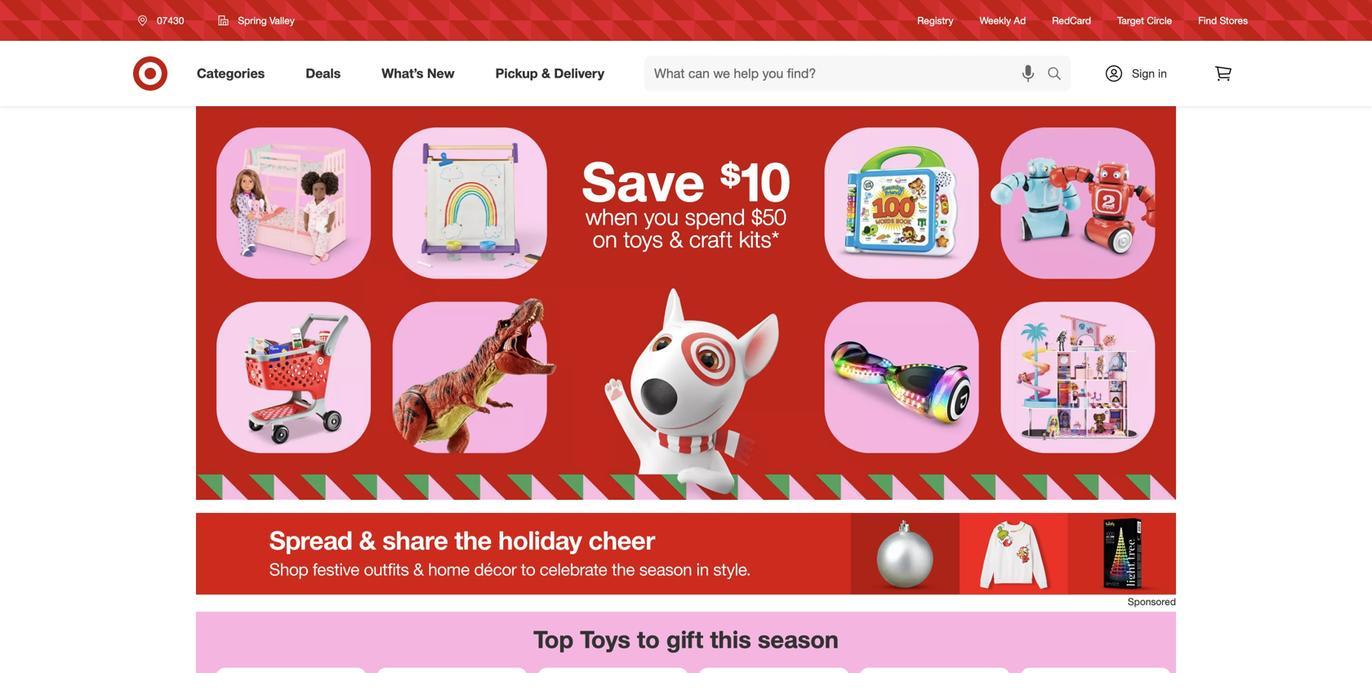 Task type: locate. For each thing, give the bounding box(es) containing it.
deals link
[[292, 56, 361, 91]]

registry
[[917, 14, 954, 26]]

kits*
[[739, 225, 779, 253]]

pickup & delivery
[[495, 65, 604, 81]]

spend
[[685, 203, 745, 230]]

target
[[1117, 14, 1144, 26]]

0 vertical spatial &
[[542, 65, 550, 81]]

&
[[542, 65, 550, 81], [669, 225, 683, 253]]

spring valley button
[[208, 6, 305, 35]]

find stores link
[[1198, 13, 1248, 27]]

save
[[582, 148, 705, 214]]

pickup
[[495, 65, 538, 81]]

sign in
[[1132, 66, 1167, 80]]

top toys to gift this season
[[533, 625, 839, 654]]

top
[[533, 625, 574, 654]]

advertisement region
[[196, 513, 1176, 595]]

redcard link
[[1052, 13, 1091, 27]]

new
[[427, 65, 455, 81]]

delivery
[[554, 65, 604, 81]]

deals
[[306, 65, 341, 81]]

find stores
[[1198, 14, 1248, 26]]

to
[[637, 625, 660, 654]]

What can we help you find? suggestions appear below search field
[[644, 56, 1051, 91]]

$10
[[720, 148, 790, 214]]

save $10
[[582, 148, 790, 214]]

what's new
[[382, 65, 455, 81]]

redcard
[[1052, 14, 1091, 26]]

1 horizontal spatial &
[[669, 225, 683, 253]]

& inside the when you spend $50 on toys & craft kits*
[[669, 225, 683, 253]]

target circle link
[[1117, 13, 1172, 27]]

1 vertical spatial &
[[669, 225, 683, 253]]

circle
[[1147, 14, 1172, 26]]

craft
[[689, 225, 733, 253]]

search button
[[1040, 56, 1079, 95]]

& right pickup
[[542, 65, 550, 81]]

& right toys
[[669, 225, 683, 253]]

registry link
[[917, 13, 954, 27]]

stores
[[1220, 14, 1248, 26]]



Task type: describe. For each thing, give the bounding box(es) containing it.
pickup & delivery link
[[482, 56, 625, 91]]

07430 button
[[127, 6, 201, 35]]

you
[[644, 203, 679, 230]]

$50
[[751, 203, 787, 230]]

carousel region
[[196, 612, 1176, 673]]

weekly ad link
[[980, 13, 1026, 27]]

when you spend $50 on toys & craft kits*
[[586, 203, 787, 253]]

categories link
[[183, 56, 285, 91]]

ad
[[1014, 14, 1026, 26]]

spring valley
[[238, 14, 295, 27]]

categories
[[197, 65, 265, 81]]

what's
[[382, 65, 423, 81]]

sign
[[1132, 66, 1155, 80]]

toys
[[623, 225, 663, 253]]

on
[[593, 225, 617, 253]]

target circle
[[1117, 14, 1172, 26]]

weekly ad
[[980, 14, 1026, 26]]

sponsored
[[1128, 595, 1176, 608]]

season
[[758, 625, 839, 654]]

toys
[[580, 625, 630, 654]]

sign in link
[[1090, 56, 1192, 91]]

valley
[[270, 14, 295, 27]]

in
[[1158, 66, 1167, 80]]

when
[[586, 203, 638, 230]]

search
[[1040, 67, 1079, 83]]

07430
[[157, 14, 184, 27]]

this
[[710, 625, 751, 654]]

0 horizontal spatial &
[[542, 65, 550, 81]]

spring
[[238, 14, 267, 27]]

gift
[[666, 625, 703, 654]]

weekly
[[980, 14, 1011, 26]]

what's new link
[[368, 56, 475, 91]]

find
[[1198, 14, 1217, 26]]



Task type: vqa. For each thing, say whether or not it's contained in the screenshot.
I'd
no



